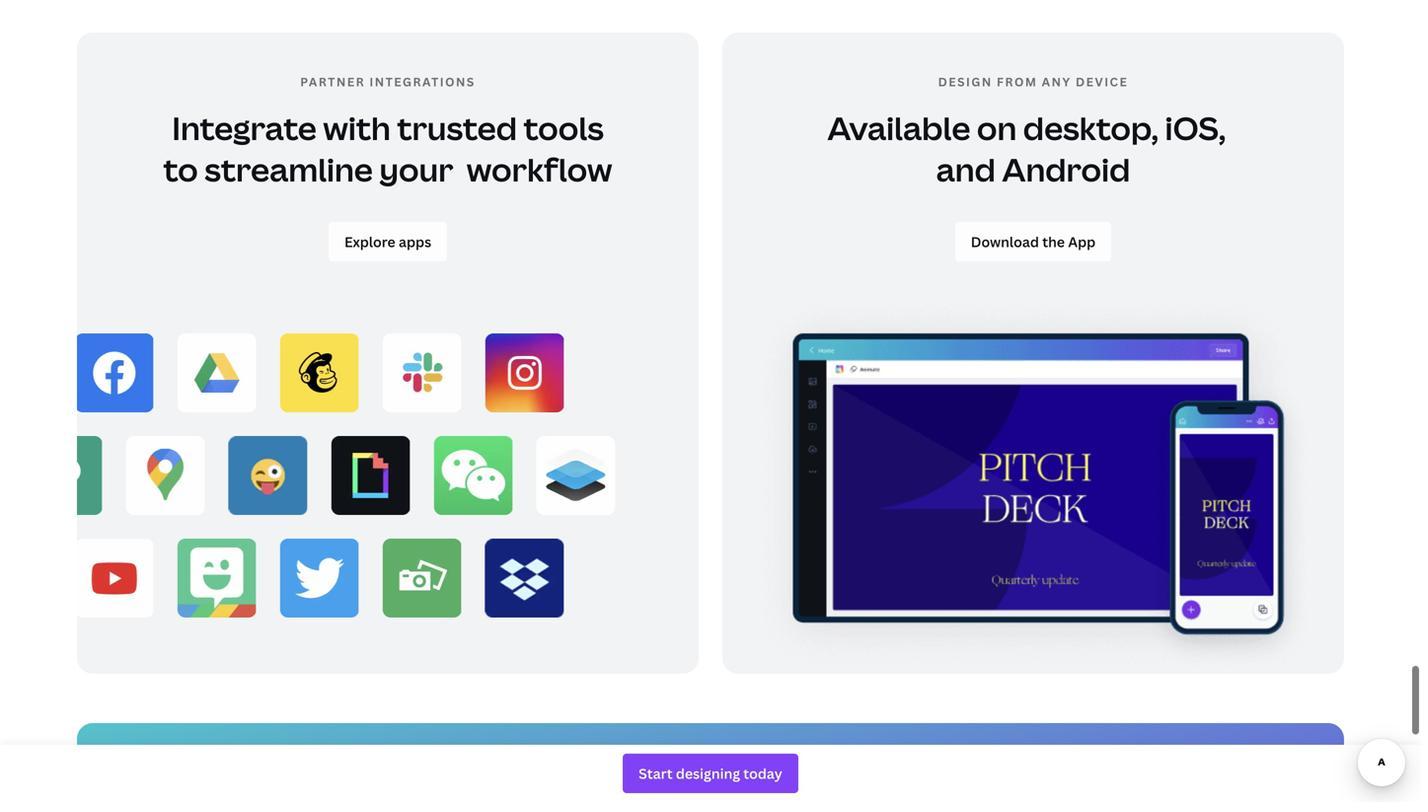Task type: locate. For each thing, give the bounding box(es) containing it.
apps
[[399, 233, 431, 251]]

streamline
[[205, 148, 373, 191]]

start
[[639, 765, 673, 783]]

download the app link
[[955, 222, 1112, 262]]

design from any device
[[939, 74, 1129, 90]]

the
[[1043, 233, 1065, 251]]

available
[[828, 107, 971, 150]]

your
[[379, 148, 454, 191]]

with
[[323, 107, 391, 150]]

from
[[997, 74, 1038, 90]]

tools
[[524, 107, 604, 150]]

to
[[163, 148, 198, 191]]

start designing today link
[[623, 754, 799, 794]]

partner
[[300, 74, 365, 90]]

android
[[1002, 148, 1131, 191]]

explore
[[345, 233, 396, 251]]

explore apps
[[345, 233, 431, 251]]

app
[[1069, 233, 1096, 251]]

ios,
[[1166, 107, 1227, 150]]

designing
[[676, 765, 740, 783]]

partner integrations
[[300, 74, 476, 90]]

on
[[977, 107, 1017, 150]]



Task type: describe. For each thing, give the bounding box(es) containing it.
start designing today
[[639, 765, 783, 783]]

device
[[1076, 74, 1129, 90]]

today
[[744, 765, 783, 783]]

available on desktop, ios, and android
[[828, 107, 1240, 191]]

integrate
[[172, 107, 317, 150]]

any
[[1042, 74, 1072, 90]]

trusted
[[397, 107, 517, 150]]

design
[[939, 74, 993, 90]]

integrations
[[370, 74, 476, 90]]

integrate with trusted tools to streamline your  workflow
[[163, 107, 613, 191]]

download the app
[[971, 233, 1096, 251]]

desktop,
[[1024, 107, 1159, 150]]

explore apps link
[[329, 222, 447, 262]]

download
[[971, 233, 1040, 251]]

and
[[937, 148, 996, 191]]



Task type: vqa. For each thing, say whether or not it's contained in the screenshot.
'Available'
yes



